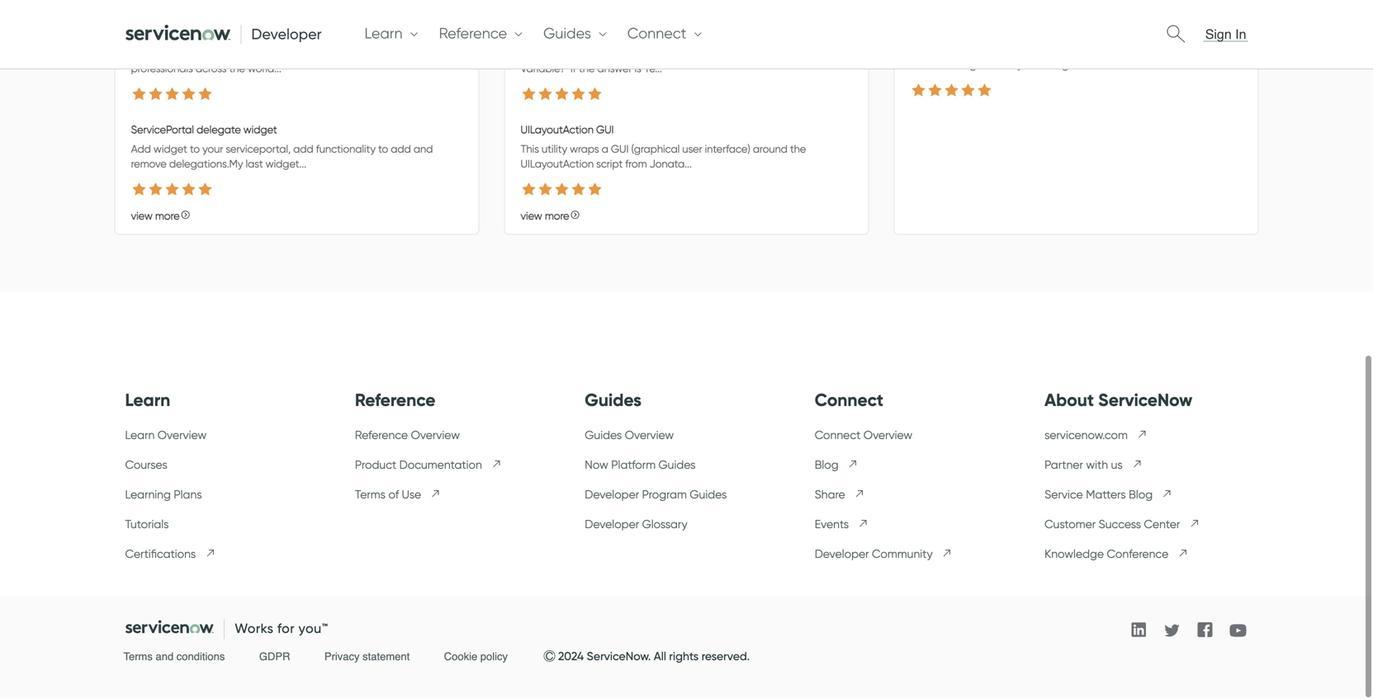 Task type: describe. For each thing, give the bounding box(es) containing it.
terms for terms and conditions
[[123, 651, 153, 664]]

partner with us
[[1045, 461, 1123, 472]]

servicenow.
[[587, 652, 651, 664]]

learning plans
[[125, 490, 202, 502]]

guides up program
[[659, 461, 696, 472]]

of inside are you getting bored of creating ui policy actions for each variable?  if the answer is ye...
[[628, 50, 638, 60]]

1 horizontal spatial for
[[659, 30, 672, 41]]

answer
[[598, 64, 632, 75]]

cookie policy link
[[444, 650, 508, 665]]

the inside this utility wraps a gui (graphical user interface) around the uilayoutaction script from jonata...
[[790, 145, 806, 156]]

policy inside are you getting bored of creating ui policy actions for each variable?  if the answer is ye...
[[695, 50, 723, 60]]

0 vertical spatial remove
[[911, 61, 946, 71]]

privacy
[[325, 651, 360, 664]]

0 horizontal spatial delegations.my
[[169, 160, 243, 171]]

courses
[[125, 461, 167, 472]]

world...
[[248, 64, 281, 75]]

about
[[1045, 394, 1094, 411]]

catalog
[[675, 30, 715, 41]]

items
[[717, 30, 743, 41]]

customer success center link
[[1045, 518, 1200, 534]]

uilayoutaction inside this utility wraps a gui (graphical user interface) around the uilayoutaction script from jonata...
[[521, 160, 594, 171]]

connect overview link
[[815, 429, 913, 445]]

policy
[[481, 651, 508, 664]]

0 vertical spatial ui
[[579, 30, 589, 41]]

create
[[521, 30, 554, 41]]

guides overview link
[[585, 429, 674, 445]]

ⓒ
[[544, 652, 555, 664]]

developer glossary link
[[585, 518, 688, 534]]

works for you ™
[[235, 624, 328, 637]]

serviceportal
[[131, 125, 194, 136]]

documentation
[[399, 461, 482, 472]]

overview for learn
[[158, 431, 207, 442]]

cookie policy
[[444, 651, 508, 664]]

a
[[602, 145, 609, 156]]

1 vertical spatial of
[[389, 490, 399, 502]]

cookie
[[444, 651, 478, 664]]

delegate
[[197, 125, 241, 136]]

getting
[[559, 50, 594, 60]]

conference
[[1107, 550, 1169, 561]]

share
[[815, 490, 845, 502]]

blog link
[[815, 458, 858, 475]]

developer for developer community
[[815, 550, 869, 561]]

service
[[1045, 490, 1083, 502]]

developer for developer program guides
[[585, 490, 639, 502]]

0 horizontal spatial widget
[[154, 145, 187, 156]]

1 vertical spatial last
[[246, 160, 263, 171]]

latest
[[131, 50, 161, 60]]

1 horizontal spatial delegations.my
[[949, 61, 1023, 71]]

gdpr link
[[259, 650, 290, 665]]

knowledge
[[1045, 550, 1104, 561]]

uilayoutaction gui
[[521, 125, 614, 136]]

view for this utility wraps a gui (graphical user interface) around the uilayoutaction script from jonata...
[[521, 212, 542, 223]]

0 horizontal spatial add
[[131, 145, 151, 156]]

terms for terms of use
[[355, 490, 386, 502]]

are
[[521, 50, 537, 60]]

now
[[585, 461, 609, 472]]

plans
[[174, 490, 202, 502]]

statement
[[363, 651, 410, 664]]

center
[[1144, 520, 1181, 532]]

gui inside this utility wraps a gui (graphical user interface) around the uilayoutaction script from jonata...
[[611, 145, 629, 156]]

partner with us link
[[1045, 458, 1143, 475]]

1 vertical spatial learn
[[125, 394, 170, 411]]

overview for reference
[[411, 431, 460, 442]]

knowledge conference link
[[1045, 548, 1188, 564]]

guides button
[[537, 0, 614, 69]]

xplore
[[203, 50, 234, 60]]

knowledge conference
[[1045, 550, 1169, 561]]

developer program guides link
[[585, 488, 727, 505]]

2 vertical spatial connect
[[815, 431, 861, 442]]

reference inside button
[[439, 27, 507, 42]]

learning
[[125, 490, 171, 502]]

sign
[[1206, 26, 1232, 42]]

0 vertical spatial policy
[[591, 30, 619, 41]]

guides inside button
[[544, 27, 591, 42]]

1 uilayoutaction from the top
[[521, 125, 594, 136]]

across
[[196, 64, 227, 75]]

developer glossary
[[585, 520, 688, 532]]

is inside latest release: xplore 4.13 - nov 09, 2022 xplore is used by professionals across the world...
[[360, 50, 367, 60]]

variable
[[768, 30, 807, 41]]

product documentation
[[355, 461, 482, 472]]

0 vertical spatial widget...
[[1045, 61, 1086, 71]]

developer community
[[815, 550, 933, 561]]

community
[[872, 550, 933, 561]]

tutorials link
[[125, 518, 169, 534]]

partner
[[1045, 461, 1084, 472]]

product
[[355, 461, 397, 472]]

terms and conditions
[[123, 651, 225, 664]]

toolkit
[[218, 30, 249, 41]]

developer for developer glossary
[[585, 520, 639, 532]]

1 horizontal spatial serviceportal,
[[1005, 46, 1070, 56]]

program
[[642, 490, 687, 502]]

chevron right image for remove
[[181, 212, 190, 221]]

0 vertical spatial last
[[1025, 61, 1043, 71]]

servicenow
[[1099, 394, 1193, 411]]

matters
[[1086, 490, 1126, 502]]

the inside latest release: xplore 4.13 - nov 09, 2022 xplore is used by professionals across the world...
[[229, 64, 245, 75]]

reference button
[[432, 0, 530, 69]]

0 vertical spatial functionality
[[1096, 46, 1155, 56]]

platform
[[611, 461, 656, 472]]

us
[[1111, 461, 1123, 472]]

0 horizontal spatial functionality
[[316, 145, 376, 156]]

xplore:
[[131, 30, 164, 41]]

about servicenow
[[1045, 394, 1193, 411]]

0 vertical spatial blog
[[815, 461, 839, 472]]

is inside are you getting bored of creating ui policy actions for each variable?  if the answer is ye...
[[635, 64, 642, 75]]

view more for remove
[[131, 212, 180, 223]]

product documentation link
[[355, 458, 502, 475]]

the inside are you getting bored of creating ui policy actions for each variable?  if the answer is ye...
[[579, 64, 595, 75]]

gdpr
[[259, 651, 290, 664]]

terms and conditions link
[[123, 650, 225, 665]]

guides up now
[[585, 431, 622, 442]]

servicenow.com link
[[1045, 429, 1148, 445]]



Task type: locate. For each thing, give the bounding box(es) containing it.
if
[[571, 64, 576, 75]]

blog inside "link"
[[1129, 490, 1153, 502]]

more for uilayoutaction
[[545, 212, 570, 223]]

policy down catalog
[[695, 50, 723, 60]]

1 vertical spatial for
[[764, 50, 776, 60]]

0 vertical spatial serviceportal,
[[1005, 46, 1070, 56]]

sets
[[810, 30, 830, 41]]

you inside are you getting bored of creating ui policy actions for each variable?  if the answer is ye...
[[539, 50, 557, 60]]

rated star image
[[962, 84, 975, 97], [133, 88, 146, 100], [149, 88, 162, 100], [166, 88, 179, 100], [182, 88, 195, 100], [539, 88, 552, 100], [572, 88, 585, 100], [589, 88, 602, 100], [133, 184, 146, 196], [166, 184, 179, 196], [182, 184, 195, 196], [539, 184, 552, 196], [589, 184, 602, 196]]

2 horizontal spatial for
[[764, 50, 776, 60]]

uilayoutaction up utility
[[521, 125, 594, 136]]

1 horizontal spatial your
[[982, 46, 1003, 56]]

the down 4.13 at left top
[[229, 64, 245, 75]]

view for add widget to your serviceportal, add functionality to add and remove delegations.my last widget...
[[131, 212, 153, 223]]

1 vertical spatial actions
[[726, 50, 761, 60]]

terms down the product
[[355, 490, 386, 502]]

chevron right image for uilayoutaction
[[571, 212, 579, 221]]

reference
[[439, 27, 507, 42], [355, 394, 436, 411], [355, 431, 408, 442]]

learn button
[[358, 0, 426, 69]]

learn overview link
[[125, 429, 207, 445]]

1 horizontal spatial policy
[[695, 50, 723, 60]]

developer down developer program guides link
[[585, 520, 639, 532]]

reserved.
[[702, 652, 750, 664]]

gui right a
[[611, 145, 629, 156]]

1 horizontal spatial blog
[[1129, 490, 1153, 502]]

jonata...
[[650, 160, 692, 171]]

add
[[911, 46, 931, 56], [131, 145, 151, 156]]

1 horizontal spatial chevron right image
[[571, 212, 579, 221]]

developer up 09,
[[251, 28, 322, 42]]

0 vertical spatial uilayoutaction
[[521, 125, 594, 136]]

2 vertical spatial learn
[[125, 431, 155, 442]]

learn up used
[[365, 27, 403, 42]]

1 vertical spatial uilayoutaction
[[521, 160, 594, 171]]

creating
[[640, 50, 681, 60]]

view
[[131, 212, 153, 223], [521, 212, 542, 223]]

of left use
[[389, 490, 399, 502]]

1 horizontal spatial add
[[911, 46, 931, 56]]

developer down now
[[585, 490, 639, 502]]

guides
[[544, 27, 591, 42], [585, 394, 642, 411], [585, 431, 622, 442], [659, 461, 696, 472], [690, 490, 727, 502]]

use
[[402, 490, 421, 502]]

actions inside are you getting bored of creating ui policy actions for each variable?  if the answer is ye...
[[726, 50, 761, 60]]

1 vertical spatial functionality
[[316, 145, 376, 156]]

uilayoutaction gui link
[[521, 125, 614, 136]]

connect
[[628, 27, 687, 42], [815, 394, 884, 411], [815, 431, 861, 442]]

connect up creating
[[628, 27, 687, 42]]

customer
[[1045, 520, 1096, 532]]

view more link for uilayoutaction
[[521, 212, 570, 223]]

rated star image
[[912, 84, 925, 97], [929, 84, 942, 97], [945, 84, 958, 97], [978, 84, 992, 97], [199, 88, 212, 100], [522, 88, 536, 100], [555, 88, 569, 100], [149, 184, 162, 196], [199, 184, 212, 196], [522, 184, 536, 196], [555, 184, 569, 196], [572, 184, 585, 196]]

overview inside learn overview link
[[158, 431, 207, 442]]

2024
[[558, 652, 584, 664]]

0 horizontal spatial chevron right image
[[181, 212, 190, 221]]

ye...
[[644, 64, 662, 75]]

1 more from the left
[[155, 212, 180, 223]]

0 vertical spatial you
[[539, 50, 557, 60]]

your
[[982, 46, 1003, 56], [202, 145, 223, 156]]

0 vertical spatial for
[[659, 30, 672, 41]]

1 horizontal spatial add widget to your serviceportal, add functionality to add and remove delegations.my last widget...
[[911, 46, 1213, 71]]

1 view more from the left
[[131, 212, 180, 223]]

the
[[229, 64, 245, 75], [579, 64, 595, 75], [790, 145, 806, 156]]

developer for developer
[[251, 28, 322, 42]]

overview inside reference overview link
[[411, 431, 460, 442]]

guides up getting
[[544, 27, 591, 42]]

overview for guides
[[625, 431, 674, 442]]

sign in
[[1206, 26, 1247, 42]]

policy up bored
[[591, 30, 619, 41]]

ui right bulk
[[579, 30, 589, 41]]

service matters blog link
[[1045, 488, 1173, 505]]

ⓒ 2024 servicenow. all rights reserved.
[[544, 652, 750, 664]]

0 vertical spatial delegations.my
[[949, 61, 1023, 71]]

blog
[[815, 461, 839, 472], [1129, 490, 1153, 502]]

events
[[815, 520, 849, 532]]

for inside are you getting bored of creating ui policy actions for each variable?  if the answer is ye...
[[764, 50, 776, 60]]

1 vertical spatial delegations.my
[[169, 160, 243, 171]]

utility
[[542, 145, 567, 156]]

1 horizontal spatial ui
[[683, 50, 693, 60]]

overview inside connect overview link
[[864, 431, 913, 442]]

0 horizontal spatial last
[[246, 160, 263, 171]]

0 vertical spatial gui
[[596, 125, 614, 136]]

4 overview from the left
[[864, 431, 913, 442]]

0 horizontal spatial the
[[229, 64, 245, 75]]

0 vertical spatial reference
[[439, 27, 507, 42]]

1 vertical spatial terms
[[123, 651, 153, 664]]

events link
[[815, 518, 869, 534]]

around
[[753, 145, 788, 156]]

the right "if"
[[579, 64, 595, 75]]

0 vertical spatial connect
[[628, 27, 687, 42]]

1 vertical spatial ui
[[683, 50, 693, 60]]

1 horizontal spatial widget...
[[1045, 61, 1086, 71]]

0 horizontal spatial your
[[202, 145, 223, 156]]

1 vertical spatial policy
[[695, 50, 723, 60]]

connect inside button
[[628, 27, 687, 42]]

view more for uilayoutaction
[[521, 212, 570, 223]]

in
[[1236, 26, 1247, 42]]

reference overview
[[355, 431, 460, 442]]

nov
[[264, 50, 283, 60]]

1 horizontal spatial more
[[545, 212, 570, 223]]

0 horizontal spatial of
[[389, 490, 399, 502]]

1 vertical spatial your
[[202, 145, 223, 156]]

2 view from the left
[[521, 212, 542, 223]]

by
[[396, 50, 408, 60]]

overview up courses
[[158, 431, 207, 442]]

script
[[596, 160, 623, 171]]

connect up blog link
[[815, 431, 861, 442]]

1 vertical spatial add
[[131, 145, 151, 156]]

functionality
[[1096, 46, 1155, 56], [316, 145, 376, 156]]

0 horizontal spatial you
[[299, 624, 322, 637]]

overview up now platform guides
[[625, 431, 674, 442]]

is left used
[[360, 50, 367, 60]]

share link
[[815, 488, 865, 505]]

connect button
[[621, 0, 710, 69]]

0 horizontal spatial view more link
[[131, 212, 180, 223]]

of
[[628, 50, 638, 60], [389, 490, 399, 502]]

1 horizontal spatial view more
[[521, 212, 570, 223]]

glossary
[[642, 520, 688, 532]]

each
[[779, 50, 804, 60]]

with
[[1086, 461, 1109, 472]]

0 horizontal spatial view more
[[131, 212, 180, 223]]

reference up the product
[[355, 431, 408, 442]]

1 horizontal spatial widget
[[243, 125, 277, 136]]

0 horizontal spatial actions
[[621, 30, 657, 41]]

overview inside guides overview link
[[625, 431, 674, 442]]

(graphical
[[631, 145, 680, 156]]

1 view from the left
[[131, 212, 153, 223]]

0 horizontal spatial add widget to your serviceportal, add functionality to add and remove delegations.my last widget...
[[131, 145, 433, 171]]

0 horizontal spatial policy
[[591, 30, 619, 41]]

learn overview
[[125, 431, 207, 442]]

ui inside are you getting bored of creating ui policy actions for each variable?  if the answer is ye...
[[683, 50, 693, 60]]

0 horizontal spatial terms
[[123, 651, 153, 664]]

blog right matters
[[1129, 490, 1153, 502]]

4.13
[[236, 50, 254, 60]]

serviceportal delegate widget link
[[131, 125, 277, 136]]

1 vertical spatial serviceportal,
[[226, 145, 291, 156]]

wraps
[[570, 145, 599, 156]]

0 horizontal spatial is
[[360, 50, 367, 60]]

2 view more link from the left
[[521, 212, 570, 223]]

1 vertical spatial you
[[299, 624, 322, 637]]

ui down catalog
[[683, 50, 693, 60]]

2 more from the left
[[545, 212, 570, 223]]

for up the gdpr
[[277, 624, 295, 637]]

0 vertical spatial terms
[[355, 490, 386, 502]]

1 vertical spatial reference
[[355, 394, 436, 411]]

0 vertical spatial your
[[982, 46, 1003, 56]]

1 horizontal spatial the
[[579, 64, 595, 75]]

1 horizontal spatial of
[[628, 50, 638, 60]]

developer up release:
[[166, 30, 216, 41]]

xplore: developer toolkit
[[131, 30, 249, 41]]

1 horizontal spatial you
[[539, 50, 557, 60]]

1 vertical spatial blog
[[1129, 490, 1153, 502]]

0 vertical spatial learn
[[365, 27, 403, 42]]

2 overview from the left
[[411, 431, 460, 442]]

used
[[370, 50, 393, 60]]

uilayoutaction
[[521, 125, 594, 136], [521, 160, 594, 171]]

1 horizontal spatial is
[[635, 64, 642, 75]]

actions up creating
[[621, 30, 657, 41]]

0 vertical spatial add
[[911, 46, 931, 56]]

privacy statement link
[[325, 650, 410, 665]]

1 vertical spatial widget
[[243, 125, 277, 136]]

connect up connect overview
[[815, 394, 884, 411]]

is left ye...
[[635, 64, 642, 75]]

this
[[521, 145, 539, 156]]

1 vertical spatial widget...
[[266, 160, 306, 171]]

1 horizontal spatial remove
[[911, 61, 946, 71]]

2 vertical spatial for
[[277, 624, 295, 637]]

2 chevron right image from the left
[[571, 212, 579, 221]]

1 horizontal spatial functionality
[[1096, 46, 1155, 56]]

2 vertical spatial reference
[[355, 431, 408, 442]]

more for remove
[[155, 212, 180, 223]]

overview for connect
[[864, 431, 913, 442]]

gui
[[596, 125, 614, 136], [611, 145, 629, 156]]

1 vertical spatial connect
[[815, 394, 884, 411]]

09,
[[286, 50, 299, 60]]

learning plans link
[[125, 488, 202, 505]]

all
[[654, 652, 666, 664]]

terms
[[355, 490, 386, 502], [123, 651, 153, 664]]

gui up a
[[596, 125, 614, 136]]

now platform guides link
[[585, 458, 696, 475]]

2 horizontal spatial widget
[[933, 46, 967, 56]]

1 overview from the left
[[158, 431, 207, 442]]

1 chevron right image from the left
[[181, 212, 190, 221]]

reference left create
[[439, 27, 507, 42]]

overview up the documentation
[[411, 431, 460, 442]]

certifications
[[125, 550, 196, 561]]

from
[[625, 160, 647, 171]]

reference overview link
[[355, 429, 460, 445]]

0 horizontal spatial remove
[[131, 160, 167, 171]]

2 view more from the left
[[521, 212, 570, 223]]

0 horizontal spatial view
[[131, 212, 153, 223]]

for left the each
[[764, 50, 776, 60]]

0 vertical spatial add widget to your serviceportal, add functionality to add and remove delegations.my last widget...
[[911, 46, 1213, 71]]

0 horizontal spatial blog
[[815, 461, 839, 472]]

developer down events link
[[815, 550, 869, 561]]

0 horizontal spatial ui
[[579, 30, 589, 41]]

servicenow image
[[125, 25, 231, 40]]

reference up reference overview
[[355, 394, 436, 411]]

1 vertical spatial add widget to your serviceportal, add functionality to add and remove delegations.my last widget...
[[131, 145, 433, 171]]

developer community link
[[815, 548, 952, 564]]

2022 xplore
[[302, 50, 358, 60]]

for up creating
[[659, 30, 672, 41]]

developer program guides
[[585, 490, 727, 502]]

success
[[1099, 520, 1142, 532]]

uilayoutaction down utility
[[521, 160, 594, 171]]

1 vertical spatial gui
[[611, 145, 629, 156]]

this utility wraps a gui (graphical user interface) around the uilayoutaction script from jonata...
[[521, 145, 806, 171]]

the right around
[[790, 145, 806, 156]]

1 horizontal spatial view
[[521, 212, 542, 223]]

-
[[256, 50, 262, 60]]

serviceportal delegate widget
[[131, 125, 277, 136]]

1 vertical spatial remove
[[131, 160, 167, 171]]

professionals
[[131, 64, 193, 75]]

terms left conditions
[[123, 651, 153, 664]]

chevron right image
[[181, 212, 190, 221], [571, 212, 579, 221]]

0 vertical spatial is
[[360, 50, 367, 60]]

1 vertical spatial is
[[635, 64, 642, 75]]

terms of use link
[[355, 488, 441, 505]]

1 horizontal spatial terms
[[355, 490, 386, 502]]

xplore: developer toolkit link
[[131, 30, 249, 41]]

overview up share 'link'
[[864, 431, 913, 442]]

learn up courses
[[125, 431, 155, 442]]

user
[[683, 145, 702, 156]]

1 view more link from the left
[[131, 212, 180, 223]]

guides right program
[[690, 490, 727, 502]]

0 horizontal spatial more
[[155, 212, 180, 223]]

0 vertical spatial of
[[628, 50, 638, 60]]

tutorials
[[125, 520, 169, 532]]

0 horizontal spatial widget...
[[266, 160, 306, 171]]

create bulk ui policy actions for catalog items and variable sets link
[[521, 30, 830, 41]]

learn up learn overview
[[125, 394, 170, 411]]

3 overview from the left
[[625, 431, 674, 442]]

developer link
[[119, 0, 332, 69]]

0 vertical spatial actions
[[621, 30, 657, 41]]

2 horizontal spatial the
[[790, 145, 806, 156]]

guides up guides overview
[[585, 394, 642, 411]]

of right bored
[[628, 50, 638, 60]]

0 vertical spatial widget
[[933, 46, 967, 56]]

sign in button
[[1202, 23, 1250, 45]]

customer success center
[[1045, 520, 1181, 532]]

delegations.my
[[949, 61, 1023, 71], [169, 160, 243, 171]]

learn inside button
[[365, 27, 403, 42]]

rights
[[669, 652, 699, 664]]

0 horizontal spatial for
[[277, 624, 295, 637]]

0 horizontal spatial serviceportal,
[[226, 145, 291, 156]]

blog up share
[[815, 461, 839, 472]]

actions down items
[[726, 50, 761, 60]]

1 horizontal spatial last
[[1025, 61, 1043, 71]]

view more link for remove
[[131, 212, 180, 223]]

2 uilayoutaction from the top
[[521, 160, 594, 171]]



